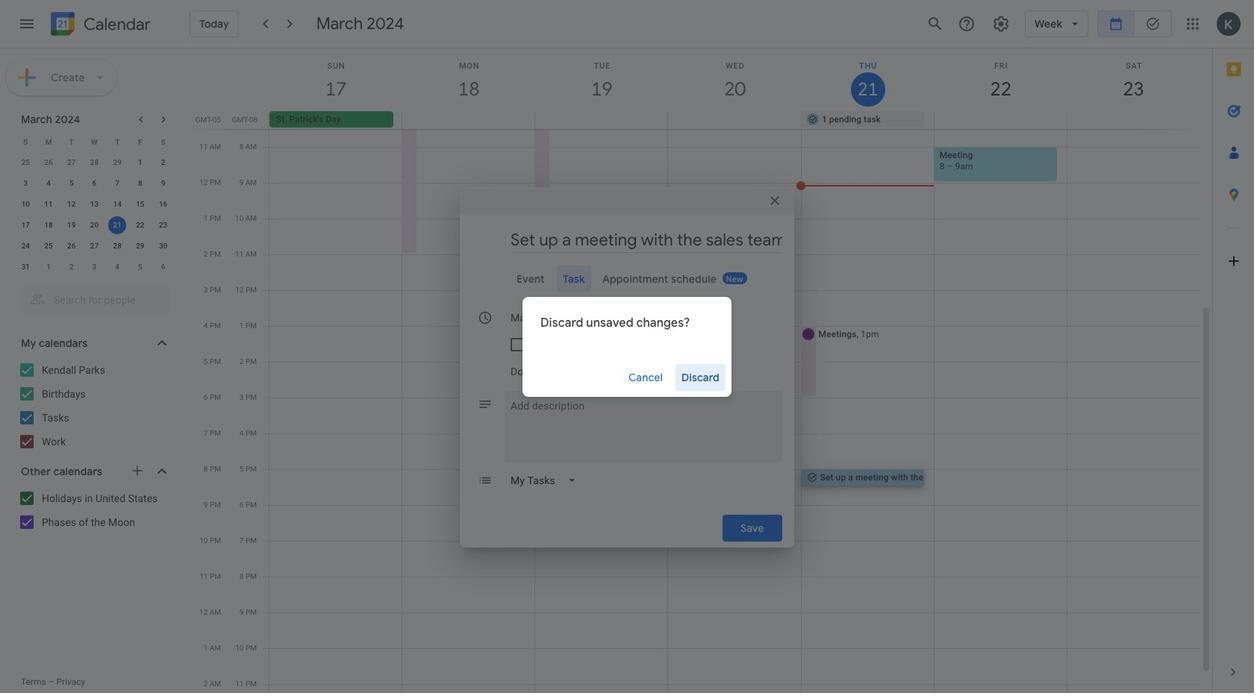 Task type: describe. For each thing, give the bounding box(es) containing it.
5 element
[[63, 175, 80, 193]]

9 element
[[154, 175, 172, 193]]

calendar element
[[48, 9, 151, 42]]

heading inside calendar element
[[81, 15, 151, 33]]

19 element
[[63, 216, 80, 234]]

my calendars list
[[3, 358, 185, 454]]

Add description text field
[[505, 397, 782, 451]]

april 2 element
[[63, 258, 80, 276]]

30 element
[[154, 237, 172, 255]]

18 element
[[40, 216, 58, 234]]

7 element
[[108, 175, 126, 193]]

Add title text field
[[511, 229, 782, 252]]

20 element
[[85, 216, 103, 234]]

26 element
[[63, 237, 80, 255]]

february 28 element
[[85, 154, 103, 172]]

main drawer image
[[18, 15, 36, 33]]

17 element
[[17, 216, 35, 234]]

8 element
[[131, 175, 149, 193]]

february 29 element
[[108, 154, 126, 172]]

15 element
[[131, 196, 149, 214]]

14 element
[[108, 196, 126, 214]]

april 6 element
[[154, 258, 172, 276]]



Task type: locate. For each thing, give the bounding box(es) containing it.
alert dialog
[[523, 297, 732, 397]]

april 4 element
[[108, 258, 126, 276]]

2 element
[[154, 154, 172, 172]]

6 element
[[85, 175, 103, 193]]

february 27 element
[[63, 154, 80, 172]]

1 element
[[131, 154, 149, 172]]

april 1 element
[[40, 258, 58, 276]]

february 26 element
[[40, 154, 58, 172]]

22 element
[[131, 216, 149, 234]]

16 element
[[154, 196, 172, 214]]

0 horizontal spatial tab list
[[472, 266, 782, 293]]

10 element
[[17, 196, 35, 214]]

4 element
[[40, 175, 58, 193]]

other calendars list
[[3, 487, 185, 535]]

25 element
[[40, 237, 58, 255]]

Start date text field
[[511, 305, 572, 331]]

new element
[[723, 272, 747, 284]]

31 element
[[17, 258, 35, 276]]

29 element
[[131, 237, 149, 255]]

24 element
[[17, 237, 35, 255]]

3 element
[[17, 175, 35, 193]]

13 element
[[85, 196, 103, 214]]

cell inside the march 2024 grid
[[106, 215, 129, 236]]

april 5 element
[[131, 258, 149, 276]]

february 25 element
[[17, 154, 35, 172]]

heading
[[81, 15, 151, 33]]

cell
[[402, 111, 535, 129], [535, 111, 668, 129], [668, 111, 801, 129], [934, 111, 1067, 129], [1067, 111, 1200, 129], [106, 215, 129, 236]]

28 element
[[108, 237, 126, 255]]

grid
[[191, 49, 1212, 694]]

march 2024 grid
[[14, 131, 175, 278]]

april 3 element
[[85, 258, 103, 276]]

27 element
[[85, 237, 103, 255]]

21, today element
[[108, 216, 126, 234]]

11 element
[[40, 196, 58, 214]]

tab list
[[1213, 49, 1254, 652], [472, 266, 782, 293]]

12 element
[[63, 196, 80, 214]]

row group
[[14, 152, 175, 278]]

None search field
[[0, 281, 185, 314]]

row
[[263, 111, 1212, 129], [14, 131, 175, 152], [14, 152, 175, 173], [14, 173, 175, 194], [14, 194, 175, 215], [14, 215, 175, 236], [14, 236, 175, 257], [14, 257, 175, 278]]

1 horizontal spatial tab list
[[1213, 49, 1254, 652]]

23 element
[[154, 216, 172, 234]]



Task type: vqa. For each thing, say whether or not it's contained in the screenshot.
2nd "tree" from the top
no



